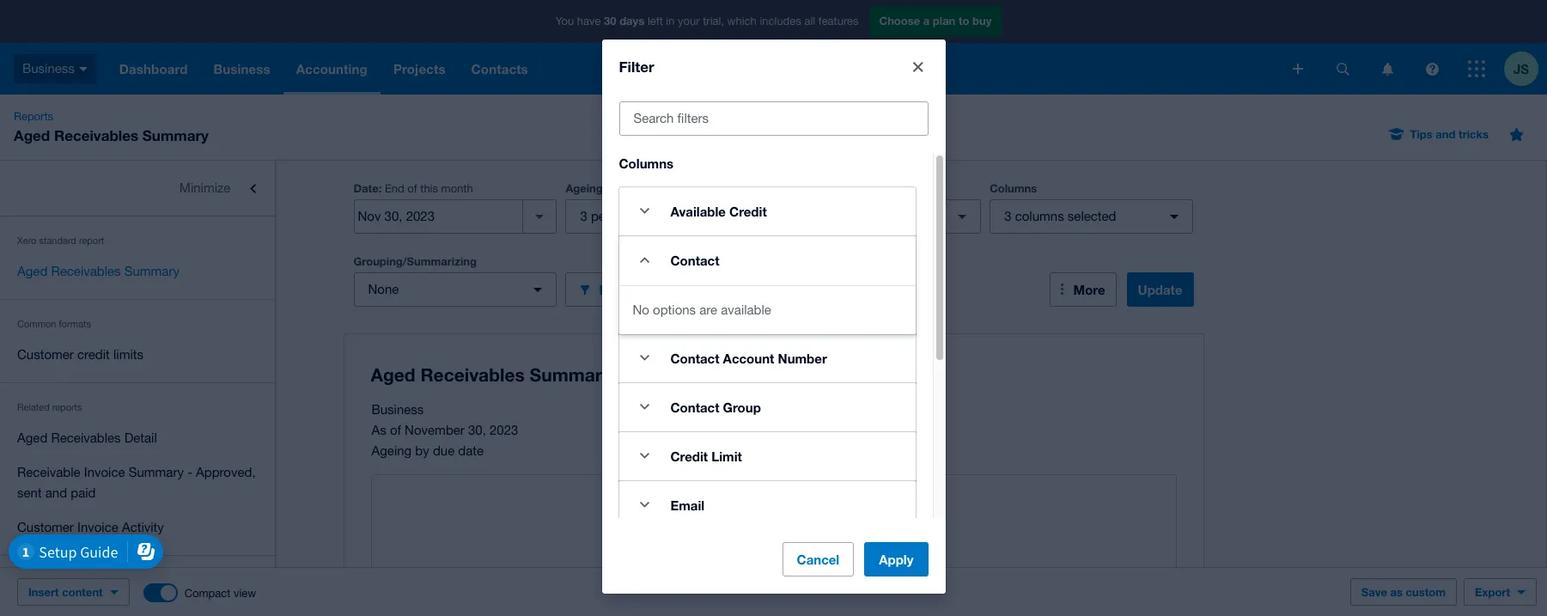 Task type: describe. For each thing, give the bounding box(es) containing it.
available
[[721, 302, 772, 317]]

have
[[577, 15, 601, 28]]

receivable
[[17, 465, 80, 480]]

Search filters field
[[620, 102, 928, 135]]

1 horizontal spatial svg image
[[1426, 62, 1439, 75]]

filter button
[[566, 272, 769, 307]]

aged for aged receivables summary
[[17, 264, 48, 278]]

2023
[[490, 423, 519, 437]]

save
[[1362, 585, 1388, 599]]

customer invoice activity link
[[0, 510, 275, 545]]

of for business as of november 30, 2023 ageing by due date
[[390, 423, 401, 437]]

paid
[[71, 486, 96, 500]]

update
[[1138, 282, 1183, 297]]

columns inside filter dialog
[[619, 155, 674, 171]]

none
[[368, 282, 399, 296]]

receivables for summary
[[51, 264, 121, 278]]

ageing for ageing periods
[[566, 181, 603, 195]]

more
[[1074, 282, 1106, 297]]

update button
[[1127, 272, 1194, 307]]

30 inside button
[[653, 209, 667, 223]]

november
[[405, 423, 465, 437]]

credit limit
[[671, 448, 742, 464]]

contact account number
[[671, 350, 827, 366]]

available credit
[[671, 203, 767, 219]]

reports link
[[7, 108, 60, 125]]

ageing for ageing by
[[778, 181, 815, 195]]

nothing to show here
[[712, 550, 836, 565]]

customer for customer credit limits
[[17, 347, 74, 362]]

no options are available
[[633, 302, 772, 317]]

periods
[[606, 181, 647, 195]]

left
[[648, 15, 663, 28]]

and inside receivable invoice summary - approved, sent and paid
[[45, 486, 67, 500]]

cancel
[[797, 552, 840, 567]]

expand image for available
[[628, 194, 662, 228]]

as
[[372, 423, 386, 437]]

apply
[[879, 552, 914, 567]]

contact for contact account number
[[671, 350, 720, 366]]

3 expand image from the top
[[628, 488, 662, 522]]

email
[[671, 497, 705, 513]]

date
[[458, 443, 484, 458]]

view
[[234, 586, 256, 599]]

more button
[[1050, 272, 1117, 307]]

collapse image
[[628, 243, 662, 277]]

reports aged receivables summary
[[14, 110, 209, 144]]

number
[[778, 350, 827, 366]]

contact for contact group
[[671, 399, 720, 415]]

tips and tricks button
[[1380, 120, 1500, 148]]

selected
[[1068, 209, 1117, 223]]

customer credit limits link
[[0, 338, 275, 372]]

cancel button
[[782, 542, 854, 577]]

grouping/summarizing
[[354, 254, 477, 268]]

by
[[818, 181, 832, 195]]

aged receivables detail link
[[0, 421, 275, 455]]

plan
[[933, 14, 956, 28]]

receivable invoice summary - approved, sent and paid link
[[0, 455, 275, 510]]

features
[[819, 15, 859, 28]]

day
[[671, 209, 693, 223]]

contact for contact
[[671, 252, 720, 268]]

insert
[[28, 585, 59, 599]]

by
[[415, 443, 429, 458]]

0 horizontal spatial credit
[[671, 448, 708, 464]]

detail
[[124, 431, 157, 445]]

limits
[[113, 347, 144, 362]]

0 horizontal spatial svg image
[[1293, 64, 1304, 74]]

-
[[187, 465, 192, 480]]

xero standard report
[[17, 235, 104, 246]]

includes
[[760, 15, 802, 28]]

show
[[776, 550, 807, 565]]

insert content button
[[17, 578, 129, 606]]

trial,
[[703, 15, 724, 28]]

in
[[666, 15, 675, 28]]

summary inside the reports aged receivables summary
[[142, 126, 209, 144]]

tricks
[[1459, 127, 1489, 141]]

business for business
[[22, 61, 75, 75]]

expand image for credit
[[628, 439, 662, 473]]

business button
[[0, 43, 106, 95]]

formats
[[59, 319, 91, 329]]

1 vertical spatial columns
[[990, 181, 1037, 195]]

more
[[44, 575, 65, 585]]

learn
[[17, 575, 41, 585]]

summary for invoice
[[129, 465, 184, 480]]

you
[[556, 15, 574, 28]]

your
[[678, 15, 700, 28]]

periods
[[591, 209, 634, 223]]

30,
[[468, 423, 486, 437]]

customer credit limits
[[17, 347, 144, 362]]

due
[[433, 443, 455, 458]]

sent
[[17, 486, 42, 500]]

reports
[[14, 110, 53, 123]]

close image
[[901, 50, 935, 84]]



Task type: locate. For each thing, give the bounding box(es) containing it.
apply button
[[865, 542, 929, 577]]

ageing inside business as of november 30, 2023 ageing by due date
[[372, 443, 412, 458]]

1 horizontal spatial business
[[372, 402, 424, 417]]

0 vertical spatial credit
[[730, 203, 767, 219]]

export button
[[1464, 578, 1537, 606]]

0 vertical spatial invoice
[[84, 465, 125, 480]]

2 contact from the top
[[671, 350, 720, 366]]

1 vertical spatial to
[[761, 550, 773, 565]]

filter
[[619, 57, 655, 75], [599, 281, 631, 297]]

expand image for contact
[[628, 341, 662, 375]]

aged down xero
[[17, 264, 48, 278]]

2 vertical spatial receivables
[[51, 431, 121, 445]]

1 expand image from the top
[[628, 194, 662, 228]]

invoice
[[84, 465, 125, 480], [77, 520, 118, 535]]

0 horizontal spatial to
[[761, 550, 773, 565]]

1 vertical spatial summary
[[124, 264, 180, 278]]

3 left columns
[[1005, 209, 1012, 223]]

ageing down the as
[[372, 443, 412, 458]]

2 3 from the left
[[1005, 209, 1012, 223]]

and down receivable at the left bottom of page
[[45, 486, 67, 500]]

3 for 3 columns selected
[[1005, 209, 1012, 223]]

summary
[[142, 126, 209, 144], [124, 264, 180, 278], [129, 465, 184, 480]]

learn more
[[17, 575, 65, 585]]

filter inside filter dialog
[[619, 57, 655, 75]]

to left buy
[[959, 14, 970, 28]]

related
[[17, 402, 50, 412]]

buy
[[973, 14, 992, 28]]

3 columns selected
[[1005, 209, 1117, 223]]

1 vertical spatial aged
[[17, 264, 48, 278]]

1 vertical spatial 30
[[653, 209, 667, 223]]

0 horizontal spatial svg image
[[79, 67, 88, 71]]

30 left day at the left top of the page
[[653, 209, 667, 223]]

standard
[[39, 235, 76, 246]]

2 expand image from the top
[[628, 439, 662, 473]]

account
[[723, 350, 775, 366]]

columns up the periods
[[619, 155, 674, 171]]

this
[[420, 182, 438, 195]]

expand image down no
[[628, 341, 662, 375]]

of for 3 periods of 30 day
[[638, 209, 649, 223]]

choose
[[880, 14, 920, 28]]

1 horizontal spatial and
[[1436, 127, 1456, 141]]

2 horizontal spatial of
[[638, 209, 649, 223]]

0 vertical spatial and
[[1436, 127, 1456, 141]]

date
[[354, 181, 379, 195]]

3 periods of 30 day button
[[566, 199, 769, 234]]

0 vertical spatial receivables
[[54, 126, 138, 144]]

0 horizontal spatial ageing
[[372, 443, 412, 458]]

end
[[385, 182, 405, 195]]

expand image for contact
[[628, 390, 662, 424]]

1 vertical spatial expand image
[[628, 390, 662, 424]]

1 vertical spatial receivables
[[51, 264, 121, 278]]

filter down "collapse" 'icon'
[[599, 281, 631, 297]]

aged receivables detail
[[17, 431, 157, 445]]

contact left group
[[671, 399, 720, 415]]

3 left periods
[[580, 209, 588, 223]]

aged down related
[[17, 431, 48, 445]]

customer down common formats
[[17, 347, 74, 362]]

0 vertical spatial business
[[22, 61, 75, 75]]

1 horizontal spatial to
[[959, 14, 970, 28]]

business up the 'reports'
[[22, 61, 75, 75]]

30 inside js banner
[[604, 14, 617, 28]]

approved,
[[196, 465, 256, 480]]

to left show
[[761, 550, 773, 565]]

2 horizontal spatial svg image
[[1382, 62, 1393, 75]]

compact
[[184, 586, 231, 599]]

0 horizontal spatial columns
[[619, 155, 674, 171]]

tips and tricks
[[1411, 127, 1489, 141]]

date : end of this month
[[354, 181, 473, 195]]

business for business as of november 30, 2023 ageing by due date
[[372, 402, 424, 417]]

0 horizontal spatial 30
[[604, 14, 617, 28]]

receivables inside the reports aged receivables summary
[[54, 126, 138, 144]]

summary left -
[[129, 465, 184, 480]]

aged down the reports link
[[14, 126, 50, 144]]

of inside button
[[638, 209, 649, 223]]

are
[[700, 302, 718, 317]]

1 vertical spatial credit
[[671, 448, 708, 464]]

1 vertical spatial business
[[372, 402, 424, 417]]

credit
[[730, 203, 767, 219], [671, 448, 708, 464]]

1 vertical spatial and
[[45, 486, 67, 500]]

summary inside aged receivables summary link
[[124, 264, 180, 278]]

receivables down reports on the bottom of the page
[[51, 431, 121, 445]]

receivables down report
[[51, 264, 121, 278]]

report
[[79, 235, 104, 246]]

aged
[[14, 126, 50, 144], [17, 264, 48, 278], [17, 431, 48, 445]]

2 vertical spatial of
[[390, 423, 401, 437]]

filter inside filter button
[[599, 281, 631, 297]]

2 horizontal spatial svg image
[[1469, 60, 1486, 77]]

contact up filter button
[[671, 252, 720, 268]]

xero
[[17, 235, 36, 246]]

3 for 3 periods of 30 day
[[580, 209, 588, 223]]

1 vertical spatial of
[[638, 209, 649, 223]]

of right the as
[[390, 423, 401, 437]]

save as custom
[[1362, 585, 1446, 599]]

expand image left email
[[628, 488, 662, 522]]

as
[[1391, 585, 1403, 599]]

summary down "minimize" button
[[124, 264, 180, 278]]

customer
[[17, 347, 74, 362], [17, 520, 74, 535]]

customer down sent
[[17, 520, 74, 535]]

reports
[[52, 402, 82, 412]]

receivables
[[54, 126, 138, 144], [51, 264, 121, 278], [51, 431, 121, 445]]

ageing by
[[778, 181, 832, 195]]

nothing
[[712, 550, 757, 565]]

and right tips
[[1436, 127, 1456, 141]]

3 contact from the top
[[671, 399, 720, 415]]

0 vertical spatial columns
[[619, 155, 674, 171]]

navigation inside js banner
[[106, 43, 1281, 95]]

credit
[[77, 347, 110, 362]]

columns up columns
[[990, 181, 1037, 195]]

invoice inside receivable invoice summary - approved, sent and paid
[[84, 465, 125, 480]]

which
[[728, 15, 757, 28]]

1 vertical spatial customer
[[17, 520, 74, 535]]

invoice for customer
[[77, 520, 118, 535]]

1 customer from the top
[[17, 347, 74, 362]]

0 vertical spatial aged
[[14, 126, 50, 144]]

1 vertical spatial contact
[[671, 350, 720, 366]]

aged receivables summary
[[17, 264, 180, 278]]

of inside business as of november 30, 2023 ageing by due date
[[390, 423, 401, 437]]

common
[[17, 319, 56, 329]]

svg image inside the business popup button
[[79, 67, 88, 71]]

aged inside the reports aged receivables summary
[[14, 126, 50, 144]]

1 horizontal spatial columns
[[990, 181, 1037, 195]]

svg image
[[1337, 62, 1350, 75], [1382, 62, 1393, 75], [79, 67, 88, 71]]

summary for receivables
[[124, 264, 180, 278]]

navigation
[[106, 43, 1281, 95]]

1 vertical spatial invoice
[[77, 520, 118, 535]]

minimize button
[[0, 171, 275, 205]]

invoice up paid
[[84, 465, 125, 480]]

1 horizontal spatial 3
[[1005, 209, 1012, 223]]

minimize
[[179, 180, 231, 195]]

common formats
[[17, 319, 91, 329]]

0 vertical spatial filter
[[619, 57, 655, 75]]

svg image
[[1469, 60, 1486, 77], [1426, 62, 1439, 75], [1293, 64, 1304, 74]]

1 vertical spatial filter
[[599, 281, 631, 297]]

1 vertical spatial expand image
[[628, 439, 662, 473]]

of
[[408, 182, 417, 195], [638, 209, 649, 223], [390, 423, 401, 437]]

1 expand image from the top
[[628, 341, 662, 375]]

aged inside aged receivables summary link
[[17, 264, 48, 278]]

customer for customer invoice activity
[[17, 520, 74, 535]]

custom
[[1406, 585, 1446, 599]]

0 vertical spatial 30
[[604, 14, 617, 28]]

2 vertical spatial expand image
[[628, 488, 662, 522]]

0 vertical spatial expand image
[[628, 194, 662, 228]]

invoice down paid
[[77, 520, 118, 535]]

limit
[[712, 448, 742, 464]]

aged inside aged receivables detail link
[[17, 431, 48, 445]]

business inside business as of november 30, 2023 ageing by due date
[[372, 402, 424, 417]]

3 inside 3 periods of 30 day button
[[580, 209, 588, 223]]

2 horizontal spatial ageing
[[778, 181, 815, 195]]

invoice for receivable
[[84, 465, 125, 480]]

Report title field
[[367, 356, 1169, 395]]

ageing periods
[[566, 181, 647, 195]]

expand image left day at the left top of the page
[[628, 194, 662, 228]]

expand image
[[628, 194, 662, 228], [628, 390, 662, 424], [628, 488, 662, 522]]

tips
[[1411, 127, 1433, 141]]

options
[[653, 302, 696, 317]]

related reports
[[17, 402, 82, 412]]

all
[[805, 15, 816, 28]]

3
[[580, 209, 588, 223], [1005, 209, 1012, 223]]

business up the as
[[372, 402, 424, 417]]

ageing left the by
[[778, 181, 815, 195]]

expand image left credit limit
[[628, 439, 662, 473]]

of inside date : end of this month
[[408, 182, 417, 195]]

1 horizontal spatial ageing
[[566, 181, 603, 195]]

Select end date field
[[354, 200, 523, 233]]

0 vertical spatial to
[[959, 14, 970, 28]]

filter down the days
[[619, 57, 655, 75]]

credit left limit
[[671, 448, 708, 464]]

2 customer from the top
[[17, 520, 74, 535]]

ageing up periods
[[566, 181, 603, 195]]

and inside button
[[1436, 127, 1456, 141]]

credit right the available
[[730, 203, 767, 219]]

receivables for detail
[[51, 431, 121, 445]]

0 horizontal spatial of
[[390, 423, 401, 437]]

0 vertical spatial customer
[[17, 347, 74, 362]]

:
[[379, 181, 382, 195]]

aged receivables summary link
[[0, 254, 275, 289]]

0 vertical spatial summary
[[142, 126, 209, 144]]

2 vertical spatial contact
[[671, 399, 720, 415]]

business
[[22, 61, 75, 75], [372, 402, 424, 417]]

receivables down the reports link
[[54, 126, 138, 144]]

columns
[[1015, 209, 1064, 223]]

export
[[1476, 585, 1511, 599]]

2 vertical spatial aged
[[17, 431, 48, 445]]

to inside js banner
[[959, 14, 970, 28]]

summary inside receivable invoice summary - approved, sent and paid
[[129, 465, 184, 480]]

1 horizontal spatial credit
[[730, 203, 767, 219]]

0 horizontal spatial 3
[[580, 209, 588, 223]]

summary up minimize on the left
[[142, 126, 209, 144]]

filter dialog
[[602, 39, 946, 616]]

activity
[[122, 520, 164, 535]]

0 vertical spatial contact
[[671, 252, 720, 268]]

here
[[810, 550, 836, 565]]

available
[[671, 203, 726, 219]]

0 vertical spatial expand image
[[628, 341, 662, 375]]

1 3 from the left
[[580, 209, 588, 223]]

save as custom button
[[1351, 578, 1457, 606]]

0 horizontal spatial and
[[45, 486, 67, 500]]

group
[[723, 399, 761, 415]]

0 horizontal spatial business
[[22, 61, 75, 75]]

contact down no options are available
[[671, 350, 720, 366]]

1 horizontal spatial of
[[408, 182, 417, 195]]

2 vertical spatial summary
[[129, 465, 184, 480]]

expand image
[[628, 341, 662, 375], [628, 439, 662, 473]]

contact
[[671, 252, 720, 268], [671, 350, 720, 366], [671, 399, 720, 415]]

of right periods
[[638, 209, 649, 223]]

0 vertical spatial of
[[408, 182, 417, 195]]

days
[[620, 14, 645, 28]]

of left this
[[408, 182, 417, 195]]

a
[[924, 14, 930, 28]]

customer invoice activity
[[17, 520, 164, 535]]

1 horizontal spatial 30
[[653, 209, 667, 223]]

and
[[1436, 127, 1456, 141], [45, 486, 67, 500]]

1 contact from the top
[[671, 252, 720, 268]]

expand image left contact group
[[628, 390, 662, 424]]

month
[[441, 182, 473, 195]]

aged for aged receivables detail
[[17, 431, 48, 445]]

30 right have
[[604, 14, 617, 28]]

1 horizontal spatial svg image
[[1337, 62, 1350, 75]]

2 expand image from the top
[[628, 390, 662, 424]]

business inside popup button
[[22, 61, 75, 75]]

business as of november 30, 2023 ageing by due date
[[372, 402, 519, 458]]

js banner
[[0, 0, 1548, 95]]



Task type: vqa. For each thing, say whether or not it's contained in the screenshot.
bottom the Learn
no



